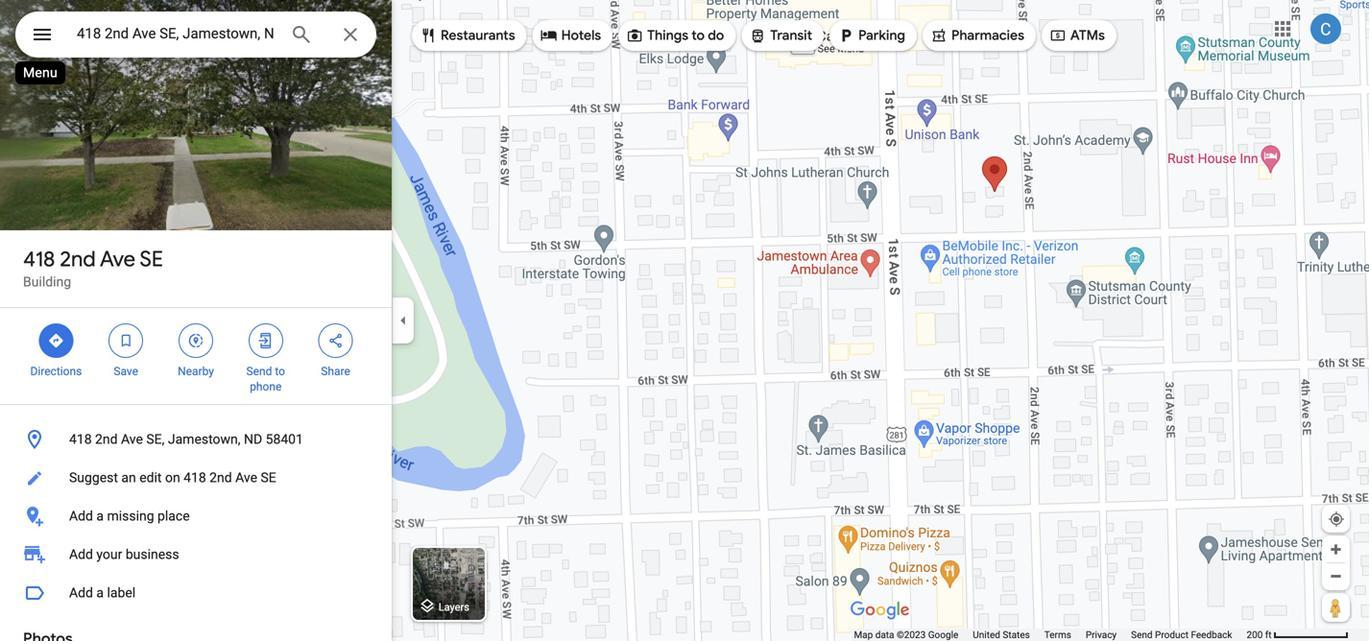 Task type: locate. For each thing, give the bounding box(es) containing it.
to
[[692, 27, 705, 44], [275, 365, 285, 378]]

do
[[708, 27, 724, 44]]

none field inside 418 2nd ave se, jamestown, nd 58401 field
[[77, 22, 275, 45]]

a
[[96, 508, 104, 524], [96, 585, 104, 601]]

pharmacies
[[952, 27, 1025, 44]]

ave down nd
[[235, 470, 257, 486]]

0 vertical spatial 418
[[23, 246, 55, 273]]

1 add from the top
[[69, 508, 93, 524]]

add left label
[[69, 585, 93, 601]]

2 vertical spatial add
[[69, 585, 93, 601]]

1 vertical spatial send
[[1131, 629, 1153, 641]]

se,
[[146, 432, 165, 448]]

0 vertical spatial to
[[692, 27, 705, 44]]

send
[[246, 365, 272, 378], [1131, 629, 1153, 641]]

1 horizontal spatial send
[[1131, 629, 1153, 641]]

send left product on the right bottom
[[1131, 629, 1153, 641]]

1 vertical spatial 2nd
[[95, 432, 118, 448]]

add down suggest
[[69, 508, 93, 524]]

map
[[854, 629, 873, 641]]


[[931, 25, 948, 46]]

label
[[107, 585, 136, 601]]

 button
[[15, 12, 69, 61]]

418 inside button
[[184, 470, 206, 486]]

418 inside 418 2nd ave se building
[[23, 246, 55, 273]]

send product feedback
[[1131, 629, 1233, 641]]

2nd inside 418 2nd ave se building
[[60, 246, 96, 273]]

privacy button
[[1086, 629, 1117, 641]]


[[117, 330, 135, 351]]

418 right on
[[184, 470, 206, 486]]

1 horizontal spatial to
[[692, 27, 705, 44]]

418 2nd ave se main content
[[0, 0, 392, 641]]

 atms
[[1050, 25, 1105, 46]]

2nd up suggest
[[95, 432, 118, 448]]

418
[[23, 246, 55, 273], [69, 432, 92, 448], [184, 470, 206, 486]]

0 horizontal spatial se
[[140, 246, 163, 273]]

2 a from the top
[[96, 585, 104, 601]]

1 vertical spatial to
[[275, 365, 285, 378]]

show your location image
[[1328, 511, 1345, 528]]

se inside suggest an edit on 418 2nd ave se button
[[261, 470, 276, 486]]

2nd for se
[[60, 246, 96, 273]]

0 horizontal spatial send
[[246, 365, 272, 378]]


[[327, 330, 344, 351]]

add
[[69, 508, 93, 524], [69, 547, 93, 563], [69, 585, 93, 601]]

0 horizontal spatial to
[[275, 365, 285, 378]]

footer inside google maps element
[[854, 629, 1247, 641]]

add a label button
[[0, 574, 392, 613]]

send inside button
[[1131, 629, 1153, 641]]

data
[[876, 629, 895, 641]]

google
[[928, 629, 959, 641]]

1 horizontal spatial 418
[[69, 432, 92, 448]]

0 vertical spatial se
[[140, 246, 163, 273]]

0 vertical spatial a
[[96, 508, 104, 524]]

building
[[23, 274, 71, 290]]


[[47, 330, 65, 351]]

ave inside 418 2nd ave se building
[[100, 246, 135, 273]]

se
[[140, 246, 163, 273], [261, 470, 276, 486]]

zoom in image
[[1329, 543, 1343, 557]]

2 vertical spatial 2nd
[[210, 470, 232, 486]]

a left label
[[96, 585, 104, 601]]

1 vertical spatial se
[[261, 470, 276, 486]]

parking
[[859, 27, 906, 44]]

ft
[[1265, 629, 1272, 641]]

2 vertical spatial ave
[[235, 470, 257, 486]]

restaurants
[[441, 27, 515, 44]]

an
[[121, 470, 136, 486]]

send for send to phone
[[246, 365, 272, 378]]

missing
[[107, 508, 154, 524]]

product
[[1155, 629, 1189, 641]]

footer
[[854, 629, 1247, 641]]

418 up building
[[23, 246, 55, 273]]


[[626, 25, 644, 46]]

ave
[[100, 246, 135, 273], [121, 432, 143, 448], [235, 470, 257, 486]]

1 vertical spatial ave
[[121, 432, 143, 448]]

0 vertical spatial add
[[69, 508, 93, 524]]

send inside send to phone
[[246, 365, 272, 378]]

3 add from the top
[[69, 585, 93, 601]]

 transit
[[749, 25, 812, 46]]

add for add a missing place
[[69, 508, 93, 524]]


[[257, 330, 274, 351]]

None field
[[77, 22, 275, 45]]

a left missing
[[96, 508, 104, 524]]

phone
[[250, 380, 282, 394]]

zoom out image
[[1329, 569, 1343, 584]]

send to phone
[[246, 365, 285, 394]]

 pharmacies
[[931, 25, 1025, 46]]

1 vertical spatial add
[[69, 547, 93, 563]]

add for add your business
[[69, 547, 93, 563]]

2nd for se,
[[95, 432, 118, 448]]

ave up 
[[100, 246, 135, 273]]

2nd down 'jamestown,'
[[210, 470, 232, 486]]

to up phone on the left of page
[[275, 365, 285, 378]]

suggest
[[69, 470, 118, 486]]

1 vertical spatial 418
[[69, 432, 92, 448]]

ave inside 'button'
[[121, 432, 143, 448]]

1 vertical spatial a
[[96, 585, 104, 601]]

terms button
[[1045, 629, 1072, 641]]

actions for 418 2nd ave se region
[[0, 308, 392, 404]]

united states
[[973, 629, 1030, 641]]

add for add a label
[[69, 585, 93, 601]]

418 inside 'button'
[[69, 432, 92, 448]]

to left the do
[[692, 27, 705, 44]]

0 vertical spatial ave
[[100, 246, 135, 273]]


[[749, 25, 767, 46]]

ave left the se,
[[121, 432, 143, 448]]

send up phone on the left of page
[[246, 365, 272, 378]]

show street view coverage image
[[1322, 593, 1350, 622]]

add left your
[[69, 547, 93, 563]]

200 ft button
[[1247, 629, 1349, 641]]

1 horizontal spatial se
[[261, 470, 276, 486]]

to inside  things to do
[[692, 27, 705, 44]]

2 horizontal spatial 418
[[184, 470, 206, 486]]

share
[[321, 365, 350, 378]]

privacy
[[1086, 629, 1117, 641]]

save
[[114, 365, 138, 378]]

1 a from the top
[[96, 508, 104, 524]]

418 up suggest
[[69, 432, 92, 448]]

0 horizontal spatial 418
[[23, 246, 55, 273]]

ave for se
[[100, 246, 135, 273]]

2 add from the top
[[69, 547, 93, 563]]

add a label
[[69, 585, 136, 601]]

footer containing map data ©2023 google
[[854, 629, 1247, 641]]

suggest an edit on 418 2nd ave se button
[[0, 459, 392, 497]]

0 vertical spatial 2nd
[[60, 246, 96, 273]]

2nd up building
[[60, 246, 96, 273]]

2nd
[[60, 246, 96, 273], [95, 432, 118, 448], [210, 470, 232, 486]]

collapse side panel image
[[393, 310, 414, 331]]

2nd inside 'button'
[[95, 432, 118, 448]]

2 vertical spatial 418
[[184, 470, 206, 486]]

0 vertical spatial send
[[246, 365, 272, 378]]

map data ©2023 google
[[854, 629, 959, 641]]


[[420, 25, 437, 46]]



Task type: vqa. For each thing, say whether or not it's contained in the screenshot.


Task type: describe. For each thing, give the bounding box(es) containing it.
transit
[[770, 27, 812, 44]]

on
[[165, 470, 180, 486]]

suggest an edit on 418 2nd ave se
[[69, 470, 276, 486]]

 hotels
[[540, 25, 601, 46]]

add your business
[[69, 547, 179, 563]]


[[837, 25, 855, 46]]


[[31, 21, 54, 48]]

418 2nd ave se, jamestown, nd 58401 button
[[0, 421, 392, 459]]


[[1050, 25, 1067, 46]]

hotels
[[561, 27, 601, 44]]

directions
[[30, 365, 82, 378]]

ave inside button
[[235, 470, 257, 486]]

place
[[158, 508, 190, 524]]

business
[[126, 547, 179, 563]]

nd
[[244, 432, 262, 448]]


[[540, 25, 558, 46]]

add a missing place
[[69, 508, 190, 524]]

418 2nd Ave SE, Jamestown, ND 58401 field
[[15, 12, 376, 58]]

 restaurants
[[420, 25, 515, 46]]

atms
[[1071, 27, 1105, 44]]

add your business link
[[0, 536, 392, 574]]

nearby
[[178, 365, 214, 378]]

418 2nd ave se building
[[23, 246, 163, 290]]

your
[[96, 547, 122, 563]]

 search field
[[15, 12, 376, 61]]

united
[[973, 629, 1001, 641]]

©2023
[[897, 629, 926, 641]]

feedback
[[1191, 629, 1233, 641]]

 parking
[[837, 25, 906, 46]]

2nd inside button
[[210, 470, 232, 486]]

edit
[[139, 470, 162, 486]]

united states button
[[973, 629, 1030, 641]]

200
[[1247, 629, 1263, 641]]

418 for se,
[[69, 432, 92, 448]]

418 for se
[[23, 246, 55, 273]]

terms
[[1045, 629, 1072, 641]]

a for label
[[96, 585, 104, 601]]

to inside send to phone
[[275, 365, 285, 378]]

a for missing
[[96, 508, 104, 524]]

418 2nd ave se, jamestown, nd 58401
[[69, 432, 303, 448]]

add a missing place button
[[0, 497, 392, 536]]

58401
[[266, 432, 303, 448]]

send product feedback button
[[1131, 629, 1233, 641]]


[[187, 330, 205, 351]]

jamestown,
[[168, 432, 241, 448]]

ave for se,
[[121, 432, 143, 448]]

google maps element
[[0, 0, 1369, 641]]

states
[[1003, 629, 1030, 641]]

things
[[647, 27, 689, 44]]

google account: cat marinescu  
(ecaterina.marinescu@adept.ai) image
[[1311, 14, 1342, 44]]

 things to do
[[626, 25, 724, 46]]

layers
[[439, 601, 470, 613]]

se inside 418 2nd ave se building
[[140, 246, 163, 273]]

200 ft
[[1247, 629, 1272, 641]]

send for send product feedback
[[1131, 629, 1153, 641]]



